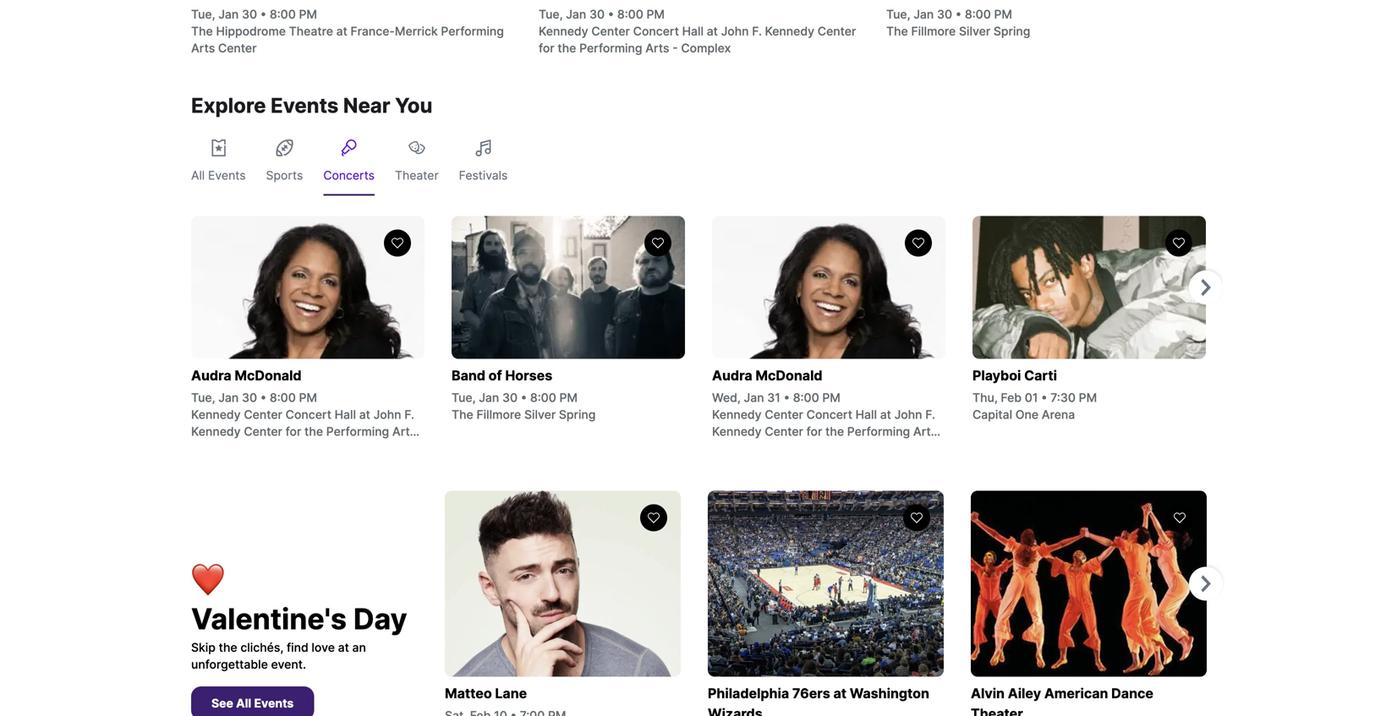 Task type: describe. For each thing, give the bounding box(es) containing it.
8:00 inside tue, jan 30 • 8:00 pm the hippodrome theatre at france-merrick performing arts center
[[270, 7, 296, 22]]

• inside audra mcdonald wed, jan 31 • 8:00 pm kennedy center concert hall at john f. kennedy center for the performing arts - complex
[[784, 391, 790, 405]]

philadelphia 76ers at washington wizards link
[[708, 491, 944, 716]]

you
[[395, 93, 432, 118]]

explore events near you
[[191, 93, 432, 118]]

center inside tue, jan 30 • 8:00 pm the hippodrome theatre at france-merrick performing arts center
[[218, 41, 257, 55]]

spring inside band of horses tue, jan 30 • 8:00 pm the fillmore silver spring
[[559, 408, 596, 422]]

tue, inside audra mcdonald tue, jan 30 • 8:00 pm kennedy center concert hall at john f. kennedy center for the performing arts - complex
[[191, 391, 215, 405]]

the inside audra mcdonald tue, jan 30 • 8:00 pm kennedy center concert hall at john f. kennedy center for the performing arts - complex
[[304, 425, 323, 439]]

30 for hippodrome
[[242, 7, 257, 22]]

spring inside the tue, jan 30 • 8:00 pm the fillmore silver spring
[[994, 24, 1030, 38]]

skip
[[191, 640, 216, 655]]

at inside philadelphia 76ers at washington wizards
[[833, 685, 846, 702]]

silver inside the tue, jan 30 • 8:00 pm the fillmore silver spring
[[959, 24, 990, 38]]

30 for fillmore
[[937, 7, 952, 22]]

alvin ailey american dance theater
[[971, 685, 1153, 716]]

theater inside alvin ailey american dance theater
[[971, 706, 1023, 716]]

ailey
[[1008, 685, 1041, 702]]

sports
[[266, 168, 303, 183]]

the inside skip the clichés, find love at an unforgettable event.
[[219, 640, 237, 655]]

f. for audra mcdonald tue, jan 30 • 8:00 pm kennedy center concert hall at john f. kennedy center for the performing arts - complex
[[404, 408, 414, 422]]

see all events button
[[191, 686, 314, 716]]

matteo lane
[[445, 685, 527, 702]]

complex for audra mcdonald wed, jan 31 • 8:00 pm kennedy center concert hall at john f. kennedy center for the performing arts - complex
[[721, 441, 771, 456]]

pm inside audra mcdonald tue, jan 30 • 8:00 pm kennedy center concert hall at john f. kennedy center for the performing arts - complex
[[299, 391, 317, 405]]

events
[[271, 93, 338, 118]]

alvin
[[971, 685, 1005, 702]]

jan inside band of horses tue, jan 30 • 8:00 pm the fillmore silver spring
[[479, 391, 499, 405]]

tue, jan 30 • 8:00 pm the fillmore silver spring
[[886, 7, 1030, 38]]

jan inside audra mcdonald wed, jan 31 • 8:00 pm kennedy center concert hall at john f. kennedy center for the performing arts - complex
[[744, 391, 764, 405]]

- for audra mcdonald wed, jan 31 • 8:00 pm kennedy center concert hall at john f. kennedy center for the performing arts - complex
[[712, 441, 718, 456]]

all events
[[191, 168, 246, 183]]

audra mcdonald wed, jan 31 • 8:00 pm kennedy center concert hall at john f. kennedy center for the performing arts - complex
[[712, 367, 937, 456]]

- for audra mcdonald tue, jan 30 • 8:00 pm kennedy center concert hall at john f. kennedy center for the performing arts - complex
[[191, 441, 197, 456]]

7:30
[[1051, 391, 1076, 405]]

• inside the playboi carti thu, feb 01 • 7:30 pm capital one arena
[[1041, 391, 1047, 405]]

arts inside tue, jan 30 • 8:00 pm kennedy center concert hall at john f. kennedy center for the performing arts - complex
[[645, 41, 669, 55]]

feb
[[1001, 391, 1022, 405]]

capital
[[972, 408, 1012, 422]]

playboi
[[972, 367, 1021, 384]]

alvin ailey american dance theater link
[[971, 491, 1207, 716]]

pm inside the playboi carti thu, feb 01 • 7:30 pm capital one arena
[[1079, 391, 1097, 405]]

day
[[353, 601, 407, 636]]

france-
[[351, 24, 395, 38]]

mcdonald for audra mcdonald wed, jan 31 • 8:00 pm kennedy center concert hall at john f. kennedy center for the performing arts - complex
[[755, 367, 822, 384]]

concerts
[[323, 168, 375, 183]]

concert for audra mcdonald wed, jan 31 • 8:00 pm kennedy center concert hall at john f. kennedy center for the performing arts - complex
[[806, 408, 852, 422]]

american
[[1044, 685, 1108, 702]]

washington
[[850, 685, 929, 702]]

arts inside audra mcdonald wed, jan 31 • 8:00 pm kennedy center concert hall at john f. kennedy center for the performing arts - complex
[[913, 425, 937, 439]]

the for the hippodrome theatre at france-merrick performing arts center
[[191, 24, 213, 38]]

at inside audra mcdonald tue, jan 30 • 8:00 pm kennedy center concert hall at john f. kennedy center for the performing arts - complex
[[359, 408, 370, 422]]

the for the fillmore silver spring
[[886, 24, 908, 38]]

- inside tue, jan 30 • 8:00 pm kennedy center concert hall at john f. kennedy center for the performing arts - complex
[[672, 41, 678, 55]]

john inside tue, jan 30 • 8:00 pm kennedy center concert hall at john f. kennedy center for the performing arts - complex
[[721, 24, 749, 38]]

jan inside audra mcdonald tue, jan 30 • 8:00 pm kennedy center concert hall at john f. kennedy center for the performing arts - complex
[[218, 391, 239, 405]]

john for audra mcdonald tue, jan 30 • 8:00 pm kennedy center concert hall at john f. kennedy center for the performing arts - complex
[[373, 408, 401, 422]]

see all events
[[211, 696, 294, 711]]

at inside tue, jan 30 • 8:00 pm kennedy center concert hall at john f. kennedy center for the performing arts - complex
[[707, 24, 718, 38]]

valentine's
[[191, 601, 347, 636]]

tue, jan 30 • 8:00 pm kennedy center concert hall at john f. kennedy center for the performing arts - complex
[[539, 7, 856, 55]]

carti
[[1024, 367, 1057, 384]]

skip the clichés, find love at an unforgettable event.
[[191, 640, 366, 672]]

hall for audra mcdonald wed, jan 31 • 8:00 pm kennedy center concert hall at john f. kennedy center for the performing arts - complex
[[855, 408, 877, 422]]

performing inside tue, jan 30 • 8:00 pm the hippodrome theatre at france-merrick performing arts center
[[441, 24, 504, 38]]

complex for audra mcdonald tue, jan 30 • 8:00 pm kennedy center concert hall at john f. kennedy center for the performing arts - complex
[[200, 441, 250, 456]]

concert for audra mcdonald tue, jan 30 • 8:00 pm kennedy center concert hall at john f. kennedy center for the performing arts - complex
[[286, 408, 331, 422]]

horses
[[505, 367, 552, 384]]

tue, jan 30 • 8:00 pm the hippodrome theatre at france-merrick performing arts center
[[191, 7, 504, 55]]

performing inside audra mcdonald wed, jan 31 • 8:00 pm kennedy center concert hall at john f. kennedy center for the performing arts - complex
[[847, 425, 910, 439]]

at inside skip the clichés, find love at an unforgettable event.
[[338, 640, 349, 655]]

8:00 inside tue, jan 30 • 8:00 pm kennedy center concert hall at john f. kennedy center for the performing arts - complex
[[617, 7, 643, 22]]

tue, inside band of horses tue, jan 30 • 8:00 pm the fillmore silver spring
[[452, 391, 476, 405]]

unforgettable
[[191, 657, 268, 672]]

hippodrome
[[216, 24, 286, 38]]

john for audra mcdonald wed, jan 31 • 8:00 pm kennedy center concert hall at john f. kennedy center for the performing arts - complex
[[894, 408, 922, 422]]

performing inside audra mcdonald tue, jan 30 • 8:00 pm kennedy center concert hall at john f. kennedy center for the performing arts - complex
[[326, 425, 389, 439]]

f. for audra mcdonald wed, jan 31 • 8:00 pm kennedy center concert hall at john f. kennedy center for the performing arts - complex
[[925, 408, 935, 422]]

all inside see all events button
[[236, 696, 251, 711]]

8:00 inside audra mcdonald tue, jan 30 • 8:00 pm kennedy center concert hall at john f. kennedy center for the performing arts - complex
[[270, 391, 296, 405]]

0 horizontal spatial events
[[208, 168, 246, 183]]



Task type: vqa. For each thing, say whether or not it's contained in the screenshot.


Task type: locate. For each thing, give the bounding box(es) containing it.
8:00 inside the tue, jan 30 • 8:00 pm the fillmore silver spring
[[965, 7, 991, 22]]

concert inside audra mcdonald tue, jan 30 • 8:00 pm kennedy center concert hall at john f. kennedy center for the performing arts - complex
[[286, 408, 331, 422]]

8:00 inside audra mcdonald wed, jan 31 • 8:00 pm kennedy center concert hall at john f. kennedy center for the performing arts - complex
[[793, 391, 819, 405]]

f. inside audra mcdonald wed, jan 31 • 8:00 pm kennedy center concert hall at john f. kennedy center for the performing arts - complex
[[925, 408, 935, 422]]

matteo
[[445, 685, 492, 702]]

tue, for tue, jan 30 • 8:00 pm kennedy center concert hall at john f. kennedy center for the performing arts - complex
[[539, 7, 563, 22]]

the inside band of horses tue, jan 30 • 8:00 pm the fillmore silver spring
[[452, 408, 473, 422]]

tue, inside tue, jan 30 • 8:00 pm the hippodrome theatre at france-merrick performing arts center
[[191, 7, 215, 22]]

jan inside tue, jan 30 • 8:00 pm kennedy center concert hall at john f. kennedy center for the performing arts - complex
[[566, 7, 586, 22]]

for for audra mcdonald tue, jan 30 • 8:00 pm kennedy center concert hall at john f. kennedy center for the performing arts - complex
[[286, 425, 301, 439]]

tue, for tue, jan 30 • 8:00 pm the fillmore silver spring
[[886, 7, 910, 22]]

fillmore inside band of horses tue, jan 30 • 8:00 pm the fillmore silver spring
[[476, 408, 521, 422]]

mcdonald inside audra mcdonald wed, jan 31 • 8:00 pm kennedy center concert hall at john f. kennedy center for the performing arts - complex
[[755, 367, 822, 384]]

0 vertical spatial theater
[[395, 168, 439, 183]]

audra inside audra mcdonald tue, jan 30 • 8:00 pm kennedy center concert hall at john f. kennedy center for the performing arts - complex
[[191, 367, 231, 384]]

f.
[[752, 24, 762, 38], [404, 408, 414, 422], [925, 408, 935, 422]]

• inside band of horses tue, jan 30 • 8:00 pm the fillmore silver spring
[[521, 391, 527, 405]]

events inside button
[[254, 696, 294, 711]]

festivals
[[459, 168, 508, 183]]

at inside audra mcdonald wed, jan 31 • 8:00 pm kennedy center concert hall at john f. kennedy center for the performing arts - complex
[[880, 408, 891, 422]]

for inside tue, jan 30 • 8:00 pm kennedy center concert hall at john f. kennedy center for the performing arts - complex
[[539, 41, 554, 55]]

f. inside audra mcdonald tue, jan 30 • 8:00 pm kennedy center concert hall at john f. kennedy center for the performing arts - complex
[[404, 408, 414, 422]]

the
[[191, 24, 213, 38], [886, 24, 908, 38], [452, 408, 473, 422]]

theatre
[[289, 24, 333, 38]]

1 horizontal spatial john
[[721, 24, 749, 38]]

band
[[452, 367, 485, 384]]

audra for audra mcdonald wed, jan 31 • 8:00 pm kennedy center concert hall at john f. kennedy center for the performing arts - complex
[[712, 367, 752, 384]]

performing
[[441, 24, 504, 38], [579, 41, 642, 55], [326, 425, 389, 439], [847, 425, 910, 439]]

1 vertical spatial fillmore
[[476, 408, 521, 422]]

john
[[721, 24, 749, 38], [373, 408, 401, 422], [894, 408, 922, 422]]

0 vertical spatial spring
[[994, 24, 1030, 38]]

mcdonald
[[235, 367, 302, 384], [755, 367, 822, 384]]

arts inside audra mcdonald tue, jan 30 • 8:00 pm kennedy center concert hall at john f. kennedy center for the performing arts - complex
[[392, 425, 416, 439]]

pm inside the tue, jan 30 • 8:00 pm the fillmore silver spring
[[994, 7, 1012, 22]]

the inside tue, jan 30 • 8:00 pm kennedy center concert hall at john f. kennedy center for the performing arts - complex
[[558, 41, 576, 55]]

performing inside tue, jan 30 • 8:00 pm kennedy center concert hall at john f. kennedy center for the performing arts - complex
[[579, 41, 642, 55]]

2 horizontal spatial hall
[[855, 408, 877, 422]]

-
[[672, 41, 678, 55], [191, 441, 197, 456], [712, 441, 718, 456]]

0 horizontal spatial concert
[[286, 408, 331, 422]]

for
[[539, 41, 554, 55], [286, 425, 301, 439], [806, 425, 822, 439]]

event.
[[271, 657, 306, 672]]

arts
[[191, 41, 215, 55], [645, 41, 669, 55], [392, 425, 416, 439], [913, 425, 937, 439]]

arena
[[1042, 408, 1075, 422]]

all
[[191, 168, 205, 183], [236, 696, 251, 711]]

2 horizontal spatial -
[[712, 441, 718, 456]]

philadelphia 76ers at washington wizards
[[708, 685, 929, 716]]

love
[[312, 640, 335, 655]]

at
[[336, 24, 347, 38], [707, 24, 718, 38], [359, 408, 370, 422], [880, 408, 891, 422], [338, 640, 349, 655], [833, 685, 846, 702]]

thu,
[[972, 391, 998, 405]]

1 vertical spatial spring
[[559, 408, 596, 422]]

pm
[[299, 7, 317, 22], [646, 7, 665, 22], [994, 7, 1012, 22], [299, 391, 317, 405], [559, 391, 578, 405], [822, 391, 840, 405], [1079, 391, 1097, 405]]

0 vertical spatial all
[[191, 168, 205, 183]]

1 horizontal spatial all
[[236, 696, 251, 711]]

events down event.
[[254, 696, 294, 711]]

0 horizontal spatial john
[[373, 408, 401, 422]]

valentine's day
[[191, 601, 407, 636]]

0 horizontal spatial mcdonald
[[235, 367, 302, 384]]

2 horizontal spatial for
[[806, 425, 822, 439]]

john inside audra mcdonald wed, jan 31 • 8:00 pm kennedy center concert hall at john f. kennedy center for the performing arts - complex
[[894, 408, 922, 422]]

hall inside audra mcdonald wed, jan 31 • 8:00 pm kennedy center concert hall at john f. kennedy center for the performing arts - complex
[[855, 408, 877, 422]]

hall inside audra mcdonald tue, jan 30 • 8:00 pm kennedy center concert hall at john f. kennedy center for the performing arts - complex
[[335, 408, 356, 422]]

1 horizontal spatial hall
[[682, 24, 704, 38]]

01
[[1025, 391, 1038, 405]]

0 horizontal spatial silver
[[524, 408, 556, 422]]

find
[[287, 640, 308, 655]]

0 horizontal spatial the
[[191, 24, 213, 38]]

0 horizontal spatial theater
[[395, 168, 439, 183]]

1 horizontal spatial spring
[[994, 24, 1030, 38]]

jan
[[218, 7, 239, 22], [566, 7, 586, 22], [913, 7, 934, 22], [218, 391, 239, 405], [479, 391, 499, 405], [744, 391, 764, 405]]

0 horizontal spatial all
[[191, 168, 205, 183]]

1 horizontal spatial silver
[[959, 24, 990, 38]]

theater down alvin on the bottom of the page
[[971, 706, 1023, 716]]

wed,
[[712, 391, 741, 405]]

events left 'sports'
[[208, 168, 246, 183]]

0 horizontal spatial hall
[[335, 408, 356, 422]]

•
[[260, 7, 267, 22], [608, 7, 614, 22], [955, 7, 962, 22], [260, 391, 267, 405], [521, 391, 527, 405], [784, 391, 790, 405], [1041, 391, 1047, 405]]

30 inside band of horses tue, jan 30 • 8:00 pm the fillmore silver spring
[[502, 391, 518, 405]]

near
[[343, 93, 390, 118]]

1 horizontal spatial concert
[[633, 24, 679, 38]]

2 mcdonald from the left
[[755, 367, 822, 384]]

matteo lane link
[[445, 491, 681, 716]]

1 horizontal spatial f.
[[752, 24, 762, 38]]

tue, inside tue, jan 30 • 8:00 pm kennedy center concert hall at john f. kennedy center for the performing arts - complex
[[539, 7, 563, 22]]

complex
[[681, 41, 731, 55], [200, 441, 250, 456], [721, 441, 771, 456]]

8:00 inside band of horses tue, jan 30 • 8:00 pm the fillmore silver spring
[[530, 391, 556, 405]]

0 horizontal spatial f.
[[404, 408, 414, 422]]

concert
[[633, 24, 679, 38], [286, 408, 331, 422], [806, 408, 852, 422]]

hall
[[682, 24, 704, 38], [335, 408, 356, 422], [855, 408, 877, 422]]

jan inside the tue, jan 30 • 8:00 pm the fillmore silver spring
[[913, 7, 934, 22]]

0 horizontal spatial -
[[191, 441, 197, 456]]

hall for audra mcdonald tue, jan 30 • 8:00 pm kennedy center concert hall at john f. kennedy center for the performing arts - complex
[[335, 408, 356, 422]]

complex inside audra mcdonald wed, jan 31 • 8:00 pm kennedy center concert hall at john f. kennedy center for the performing arts - complex
[[721, 441, 771, 456]]

see all events link
[[191, 673, 314, 716]]

0 horizontal spatial for
[[286, 425, 301, 439]]

1 horizontal spatial -
[[672, 41, 678, 55]]

mcdonald inside audra mcdonald tue, jan 30 • 8:00 pm kennedy center concert hall at john f. kennedy center for the performing arts - complex
[[235, 367, 302, 384]]

0 horizontal spatial spring
[[559, 408, 596, 422]]

hall inside tue, jan 30 • 8:00 pm kennedy center concert hall at john f. kennedy center for the performing arts - complex
[[682, 24, 704, 38]]

concert inside tue, jan 30 • 8:00 pm kennedy center concert hall at john f. kennedy center for the performing arts - complex
[[633, 24, 679, 38]]

1 horizontal spatial audra
[[712, 367, 752, 384]]

band of horses tue, jan 30 • 8:00 pm the fillmore silver spring
[[452, 367, 596, 422]]

1 vertical spatial theater
[[971, 706, 1023, 716]]

see
[[211, 696, 233, 711]]

one
[[1015, 408, 1039, 422]]

spring
[[994, 24, 1030, 38], [559, 408, 596, 422]]

clichés,
[[240, 640, 284, 655]]

dance
[[1111, 685, 1153, 702]]

center
[[591, 24, 630, 38], [818, 24, 856, 38], [218, 41, 257, 55], [244, 408, 282, 422], [765, 408, 803, 422], [244, 425, 282, 439], [765, 425, 803, 439]]

0 horizontal spatial fillmore
[[476, 408, 521, 422]]

- inside audra mcdonald tue, jan 30 • 8:00 pm kennedy center concert hall at john f. kennedy center for the performing arts - complex
[[191, 441, 197, 456]]

0 vertical spatial fillmore
[[911, 24, 956, 38]]

mcdonald for audra mcdonald tue, jan 30 • 8:00 pm kennedy center concert hall at john f. kennedy center for the performing arts - complex
[[235, 367, 302, 384]]

76ers
[[792, 685, 830, 702]]

jan inside tue, jan 30 • 8:00 pm the hippodrome theatre at france-merrick performing arts center
[[218, 7, 239, 22]]

an
[[352, 640, 366, 655]]

31
[[767, 391, 780, 405]]

1 vertical spatial all
[[236, 696, 251, 711]]

the inside tue, jan 30 • 8:00 pm the hippodrome theatre at france-merrick performing arts center
[[191, 24, 213, 38]]

fillmore inside the tue, jan 30 • 8:00 pm the fillmore silver spring
[[911, 24, 956, 38]]

kennedy
[[539, 24, 588, 38], [765, 24, 814, 38], [191, 408, 241, 422], [712, 408, 762, 422], [191, 425, 241, 439], [712, 425, 762, 439]]

silver inside band of horses tue, jan 30 • 8:00 pm the fillmore silver spring
[[524, 408, 556, 422]]

the
[[558, 41, 576, 55], [304, 425, 323, 439], [825, 425, 844, 439], [219, 640, 237, 655]]

events
[[208, 168, 246, 183], [254, 696, 294, 711]]

1 horizontal spatial for
[[539, 41, 554, 55]]

wizards
[[708, 706, 762, 716]]

pm inside band of horses tue, jan 30 • 8:00 pm the fillmore silver spring
[[559, 391, 578, 405]]

• inside tue, jan 30 • 8:00 pm the hippodrome theatre at france-merrick performing arts center
[[260, 7, 267, 22]]

1 horizontal spatial events
[[254, 696, 294, 711]]

audra for audra mcdonald tue, jan 30 • 8:00 pm kennedy center concert hall at john f. kennedy center for the performing arts - complex
[[191, 367, 231, 384]]

30
[[242, 7, 257, 22], [589, 7, 605, 22], [937, 7, 952, 22], [242, 391, 257, 405], [502, 391, 518, 405]]

pm inside audra mcdonald wed, jan 31 • 8:00 pm kennedy center concert hall at john f. kennedy center for the performing arts - complex
[[822, 391, 840, 405]]

2 horizontal spatial the
[[886, 24, 908, 38]]

2 horizontal spatial f.
[[925, 408, 935, 422]]

1 horizontal spatial theater
[[971, 706, 1023, 716]]

audra inside audra mcdonald wed, jan 31 • 8:00 pm kennedy center concert hall at john f. kennedy center for the performing arts - complex
[[712, 367, 752, 384]]

• inside tue, jan 30 • 8:00 pm kennedy center concert hall at john f. kennedy center for the performing arts - complex
[[608, 7, 614, 22]]

complex inside audra mcdonald tue, jan 30 • 8:00 pm kennedy center concert hall at john f. kennedy center for the performing arts - complex
[[200, 441, 250, 456]]

8:00
[[270, 7, 296, 22], [617, 7, 643, 22], [965, 7, 991, 22], [270, 391, 296, 405], [530, 391, 556, 405], [793, 391, 819, 405]]

concert inside audra mcdonald wed, jan 31 • 8:00 pm kennedy center concert hall at john f. kennedy center for the performing arts - complex
[[806, 408, 852, 422]]

john inside audra mcdonald tue, jan 30 • 8:00 pm kennedy center concert hall at john f. kennedy center for the performing arts - complex
[[373, 408, 401, 422]]

of
[[489, 367, 502, 384]]

silver
[[959, 24, 990, 38], [524, 408, 556, 422]]

30 inside audra mcdonald tue, jan 30 • 8:00 pm kennedy center concert hall at john f. kennedy center for the performing arts - complex
[[242, 391, 257, 405]]

tue,
[[191, 7, 215, 22], [539, 7, 563, 22], [886, 7, 910, 22], [191, 391, 215, 405], [452, 391, 476, 405]]

all down explore
[[191, 168, 205, 183]]

• inside the tue, jan 30 • 8:00 pm the fillmore silver spring
[[955, 7, 962, 22]]

- inside audra mcdonald wed, jan 31 • 8:00 pm kennedy center concert hall at john f. kennedy center for the performing arts - complex
[[712, 441, 718, 456]]

playboi carti thu, feb 01 • 7:30 pm capital one arena
[[972, 367, 1097, 422]]

theater left festivals on the top left
[[395, 168, 439, 183]]

30 inside tue, jan 30 • 8:00 pm the hippodrome theatre at france-merrick performing arts center
[[242, 7, 257, 22]]

for inside audra mcdonald tue, jan 30 • 8:00 pm kennedy center concert hall at john f. kennedy center for the performing arts - complex
[[286, 425, 301, 439]]

1 vertical spatial events
[[254, 696, 294, 711]]

2 audra from the left
[[712, 367, 752, 384]]

tue, inside the tue, jan 30 • 8:00 pm the fillmore silver spring
[[886, 7, 910, 22]]

0 vertical spatial events
[[208, 168, 246, 183]]

arts inside tue, jan 30 • 8:00 pm the hippodrome theatre at france-merrick performing arts center
[[191, 41, 215, 55]]

pm inside tue, jan 30 • 8:00 pm kennedy center concert hall at john f. kennedy center for the performing arts - complex
[[646, 7, 665, 22]]

0 vertical spatial silver
[[959, 24, 990, 38]]

0 horizontal spatial audra
[[191, 367, 231, 384]]

pm inside tue, jan 30 • 8:00 pm the hippodrome theatre at france-merrick performing arts center
[[299, 7, 317, 22]]

30 inside the tue, jan 30 • 8:00 pm the fillmore silver spring
[[937, 7, 952, 22]]

1 vertical spatial silver
[[524, 408, 556, 422]]

lane
[[495, 685, 527, 702]]

for for audra mcdonald wed, jan 31 • 8:00 pm kennedy center concert hall at john f. kennedy center for the performing arts - complex
[[806, 425, 822, 439]]

merrick
[[395, 24, 438, 38]]

audra mcdonald tue, jan 30 • 8:00 pm kennedy center concert hall at john f. kennedy center for the performing arts - complex
[[191, 367, 416, 456]]

philadelphia
[[708, 685, 789, 702]]

complex inside tue, jan 30 • 8:00 pm kennedy center concert hall at john f. kennedy center for the performing arts - complex
[[681, 41, 731, 55]]

• inside audra mcdonald tue, jan 30 • 8:00 pm kennedy center concert hall at john f. kennedy center for the performing arts - complex
[[260, 391, 267, 405]]

2 horizontal spatial john
[[894, 408, 922, 422]]

explore
[[191, 93, 266, 118]]

1 audra from the left
[[191, 367, 231, 384]]

1 horizontal spatial fillmore
[[911, 24, 956, 38]]

2 horizontal spatial concert
[[806, 408, 852, 422]]

the inside the tue, jan 30 • 8:00 pm the fillmore silver spring
[[886, 24, 908, 38]]

30 inside tue, jan 30 • 8:00 pm kennedy center concert hall at john f. kennedy center for the performing arts - complex
[[589, 7, 605, 22]]

1 horizontal spatial mcdonald
[[755, 367, 822, 384]]

1 mcdonald from the left
[[235, 367, 302, 384]]

theater
[[395, 168, 439, 183], [971, 706, 1023, 716]]

f. inside tue, jan 30 • 8:00 pm kennedy center concert hall at john f. kennedy center for the performing arts - complex
[[752, 24, 762, 38]]

30 for center
[[589, 7, 605, 22]]

fillmore
[[911, 24, 956, 38], [476, 408, 521, 422]]

all right see
[[236, 696, 251, 711]]

the inside audra mcdonald wed, jan 31 • 8:00 pm kennedy center concert hall at john f. kennedy center for the performing arts - complex
[[825, 425, 844, 439]]

tue, for tue, jan 30 • 8:00 pm the hippodrome theatre at france-merrick performing arts center
[[191, 7, 215, 22]]

at inside tue, jan 30 • 8:00 pm the hippodrome theatre at france-merrick performing arts center
[[336, 24, 347, 38]]

for inside audra mcdonald wed, jan 31 • 8:00 pm kennedy center concert hall at john f. kennedy center for the performing arts - complex
[[806, 425, 822, 439]]

audra
[[191, 367, 231, 384], [712, 367, 752, 384]]

1 horizontal spatial the
[[452, 408, 473, 422]]



